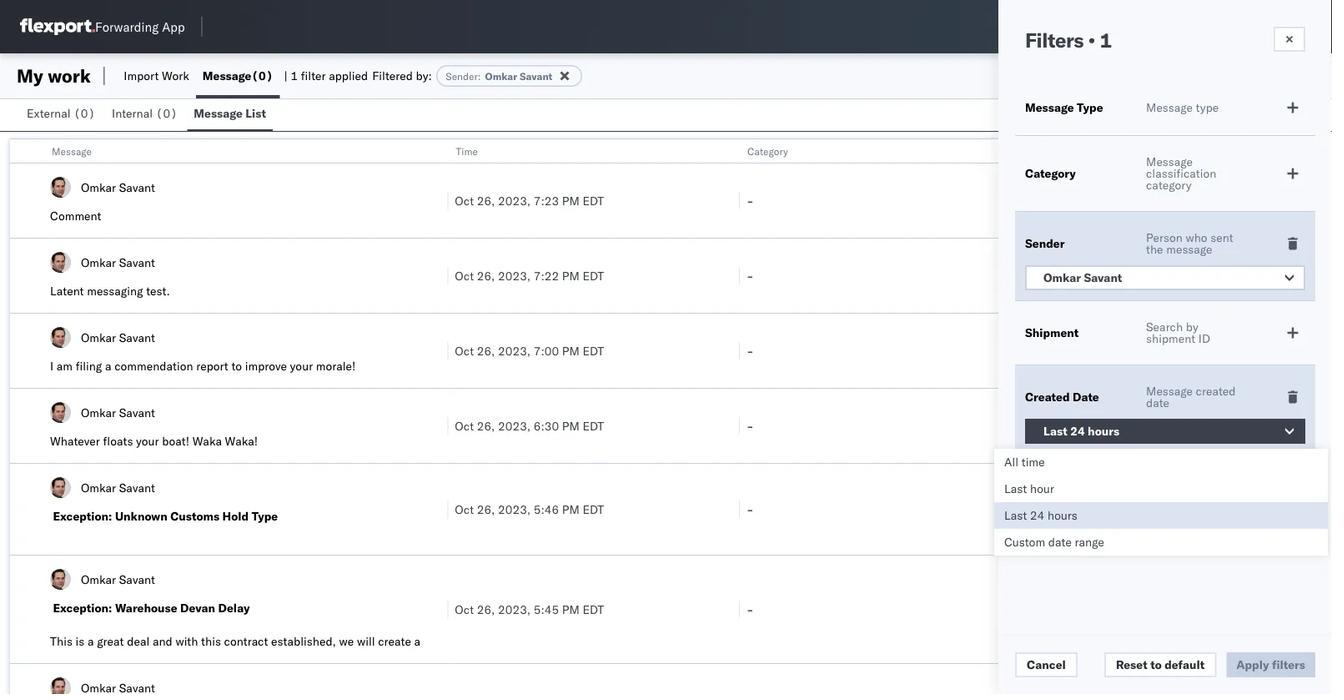 Task type: describe. For each thing, give the bounding box(es) containing it.
flex- 458574 for oct 26, 2023, 7:22 pm edt
[[1038, 268, 1117, 283]]

(0) for external (0)
[[74, 106, 95, 121]]

custom date range
[[1005, 535, 1105, 549]]

oct 26, 2023, 5:46 pm edt
[[455, 502, 604, 516]]

message (0)
[[203, 68, 273, 83]]

(0) for internal (0)
[[156, 106, 178, 121]]

0 horizontal spatial type
[[252, 509, 278, 524]]

report
[[196, 359, 228, 373]]

1 vertical spatial last
[[1005, 481, 1027, 496]]

external
[[27, 106, 71, 121]]

omkar for oct 26, 2023, 5:45 pm edt
[[81, 572, 116, 587]]

oct 26, 2023, 7:22 pm edt
[[455, 268, 604, 283]]

7:00
[[534, 343, 559, 358]]

filters
[[1025, 28, 1084, 53]]

edt for oct 26, 2023, 7:00 pm edt
[[583, 343, 604, 358]]

oct for oct 26, 2023, 7:22 pm edt
[[455, 268, 474, 283]]

this
[[201, 634, 221, 649]]

is
[[76, 634, 85, 649]]

created date
[[1025, 390, 1100, 404]]

omkar savant for oct 26, 2023, 7:00 pm edt
[[81, 330, 155, 345]]

this is a great deal and with this contract established, we will create a lucrative partnership.
[[50, 634, 421, 665]]

5:46
[[534, 502, 559, 516]]

waka!
[[225, 434, 258, 448]]

time
[[456, 145, 478, 157]]

oct 26, 2023, 7:00 pm edt
[[455, 343, 604, 358]]

0 vertical spatial 1
[[1100, 28, 1112, 53]]

oct for oct 26, 2023, 5:46 pm edt
[[455, 502, 474, 516]]

filtered
[[372, 68, 413, 83]]

person
[[1146, 230, 1183, 245]]

sender for sender : omkar savant
[[446, 70, 478, 82]]

shipment
[[1025, 325, 1079, 340]]

reset to default button
[[1105, 653, 1217, 678]]

pm for 7:22
[[562, 268, 580, 283]]

- for oct 26, 2023, 6:30 pm edt
[[747, 418, 754, 433]]

exception: warehouse devan delay
[[53, 601, 250, 615]]

partnership.
[[98, 651, 163, 665]]

oct 26, 2023, 6:30 pm edt
[[455, 418, 604, 433]]

message for message type
[[1025, 100, 1074, 115]]

6:30
[[534, 418, 559, 433]]

last 24 hours inside list box
[[1005, 508, 1078, 523]]

custom
[[1005, 535, 1046, 549]]

filters • 1
[[1025, 28, 1112, 53]]

forwarding
[[95, 19, 159, 35]]

savant for oct 26, 2023, 7:00 pm edt
[[119, 330, 155, 345]]

messaging
[[87, 284, 143, 298]]

exception: for exception: unknown customs hold type
[[53, 509, 112, 524]]

work for my
[[48, 64, 91, 87]]

2023, for 7:22
[[498, 268, 531, 283]]

1 vertical spatial your
[[136, 434, 159, 448]]

lucrative
[[50, 651, 95, 665]]

message for message created date
[[1146, 384, 1193, 398]]

- for oct 26, 2023, 7:22 pm edt
[[747, 268, 754, 283]]

flex- for oct 26, 2023, 7:23 pm edt
[[1038, 193, 1073, 208]]

list
[[246, 106, 266, 121]]

work
[[162, 68, 189, 83]]

omkar for oct 26, 2023, 7:00 pm edt
[[81, 330, 116, 345]]

pm for 7:23
[[562, 193, 580, 208]]

pm for 5:45
[[562, 602, 580, 617]]

0 horizontal spatial a
[[88, 634, 94, 649]]

devan
[[180, 601, 215, 615]]

item/shipment
[[1101, 145, 1169, 157]]

hold
[[222, 509, 249, 524]]

external (0) button
[[20, 98, 105, 131]]

default
[[1165, 658, 1205, 672]]

internal (0)
[[112, 106, 178, 121]]

resize handle column header for time
[[719, 139, 739, 694]]

cancel button
[[1015, 653, 1078, 678]]

my
[[17, 64, 43, 87]]

last 24 hours button
[[1025, 419, 1306, 444]]

category
[[1146, 178, 1192, 192]]

omkar savant for oct 26, 2023, 6:30 pm edt
[[81, 405, 155, 420]]

omkar for oct 26, 2023, 5:46 pm edt
[[81, 480, 116, 495]]

pm for 7:00
[[562, 343, 580, 358]]

created
[[1025, 390, 1070, 404]]

import work button
[[117, 53, 196, 98]]

my work
[[17, 64, 91, 87]]

flex- for oct 26, 2023, 6:30 pm edt
[[1038, 418, 1073, 433]]

26, for oct 26, 2023, 7:23 pm edt
[[477, 193, 495, 208]]

boat!
[[162, 434, 189, 448]]

great
[[97, 634, 124, 649]]

message for message list
[[194, 106, 243, 121]]

message type
[[1025, 100, 1104, 115]]

7:23
[[534, 193, 559, 208]]

all
[[1005, 455, 1019, 469]]

forwarding app
[[95, 19, 185, 35]]

date inside message created date
[[1146, 396, 1170, 410]]

omkar savant inside omkar savant button
[[1044, 270, 1123, 285]]

message type
[[1146, 100, 1219, 115]]

waka
[[193, 434, 222, 448]]

oct for oct 26, 2023, 6:30 pm edt
[[455, 418, 474, 433]]

last 24 hours inside button
[[1044, 424, 1120, 438]]

import work
[[124, 68, 189, 83]]

- for oct 26, 2023, 7:23 pm edt
[[747, 193, 754, 208]]

we
[[339, 634, 354, 649]]

omkar for oct 26, 2023, 7:23 pm edt
[[81, 180, 116, 194]]

contract
[[224, 634, 268, 649]]

commendation
[[114, 359, 193, 373]]

flex- 2271801
[[1038, 502, 1124, 516]]

improve
[[245, 359, 287, 373]]

1 vertical spatial category
[[1025, 166, 1076, 181]]

internal (0) button
[[105, 98, 187, 131]]

resize handle column header for message
[[427, 139, 448, 694]]

|
[[284, 68, 288, 83]]

edt for oct 26, 2023, 7:22 pm edt
[[583, 268, 604, 283]]

26, for oct 26, 2023, 5:45 pm edt
[[477, 602, 495, 617]]

person who sent the message
[[1146, 230, 1234, 257]]

flexport. image
[[20, 18, 95, 35]]

2023, for 7:00
[[498, 343, 531, 358]]

0 vertical spatial type
[[1077, 100, 1104, 115]]

sent
[[1211, 230, 1234, 245]]

24 inside 'last 24 hours' button
[[1071, 424, 1085, 438]]

7:22
[[534, 268, 559, 283]]

458574 for oct 26, 2023, 7:23 pm edt
[[1073, 193, 1117, 208]]

resize handle column header for category
[[1011, 139, 1031, 694]]

2 vertical spatial last
[[1005, 508, 1027, 523]]

warehouse
[[115, 601, 177, 615]]

| 1 filter applied filtered by:
[[284, 68, 432, 83]]

savant for oct 26, 2023, 6:30 pm edt
[[119, 405, 155, 420]]

reset
[[1116, 658, 1148, 672]]

savant for oct 26, 2023, 5:46 pm edt
[[119, 480, 155, 495]]

internal
[[112, 106, 153, 121]]

omkar for oct 26, 2023, 6:30 pm edt
[[81, 405, 116, 420]]

sender : omkar savant
[[446, 70, 553, 82]]

import
[[124, 68, 159, 83]]

26, for oct 26, 2023, 5:46 pm edt
[[477, 502, 495, 516]]

oct 26, 2023, 5:45 pm edt
[[455, 602, 604, 617]]

omkar savant for oct 26, 2023, 5:45 pm edt
[[81, 572, 155, 587]]

oct for oct 26, 2023, 7:00 pm edt
[[455, 343, 474, 358]]

2023, for 7:23
[[498, 193, 531, 208]]

5:45
[[534, 602, 559, 617]]

edt for oct 26, 2023, 5:45 pm edt
[[583, 602, 604, 617]]

2 horizontal spatial a
[[414, 634, 421, 649]]

savant for oct 26, 2023, 5:45 pm edt
[[119, 572, 155, 587]]

work for related
[[1076, 145, 1098, 157]]

message classification category
[[1146, 154, 1217, 192]]



Task type: locate. For each thing, give the bounding box(es) containing it.
filing
[[76, 359, 102, 373]]

1 horizontal spatial date
[[1146, 396, 1170, 410]]

1 oct from the top
[[455, 193, 474, 208]]

2023, left 5:45 at the left
[[498, 602, 531, 617]]

savant inside omkar savant button
[[1084, 270, 1123, 285]]

2023,
[[498, 193, 531, 208], [498, 268, 531, 283], [498, 343, 531, 358], [498, 418, 531, 433], [498, 502, 531, 516], [498, 602, 531, 617]]

omkar savant button
[[1025, 265, 1306, 290]]

1 horizontal spatial a
[[105, 359, 111, 373]]

with
[[176, 634, 198, 649]]

flex- down related
[[1038, 193, 1073, 208]]

3 flex- from the top
[[1038, 343, 1073, 358]]

message inside message classification category
[[1146, 154, 1193, 169]]

message left type at the right top of the page
[[1146, 100, 1193, 115]]

24 inside list box
[[1030, 508, 1045, 523]]

your left morale!
[[290, 359, 313, 373]]

:
[[478, 70, 481, 82]]

omkar up floats
[[81, 405, 116, 420]]

2 pm from the top
[[562, 268, 580, 283]]

flex- 458574 for oct 26, 2023, 7:23 pm edt
[[1038, 193, 1117, 208]]

6 pm from the top
[[562, 602, 580, 617]]

5 26, from the top
[[477, 502, 495, 516]]

1 flex- 458574 from the top
[[1038, 193, 1117, 208]]

458574 up shipment
[[1073, 268, 1117, 283]]

1 vertical spatial last 24 hours
[[1005, 508, 1078, 523]]

a
[[105, 359, 111, 373], [88, 634, 94, 649], [414, 634, 421, 649]]

2271801
[[1073, 502, 1124, 516]]

message up 'last 24 hours' button
[[1146, 384, 1193, 398]]

and
[[153, 634, 173, 649]]

savant right :
[[520, 70, 553, 82]]

3 26, from the top
[[477, 343, 495, 358]]

edt right 7:22
[[583, 268, 604, 283]]

0 horizontal spatial date
[[1049, 535, 1072, 549]]

26, for oct 26, 2023, 7:22 pm edt
[[477, 268, 495, 283]]

edt right '7:23' on the left top
[[583, 193, 604, 208]]

message inside message created date
[[1146, 384, 1193, 398]]

pm for 6:30
[[562, 418, 580, 433]]

1 horizontal spatial sender
[[1025, 236, 1065, 251]]

flex- 458574 down related
[[1038, 193, 1117, 208]]

0 vertical spatial sender
[[446, 70, 478, 82]]

3 edt from the top
[[583, 343, 604, 358]]

1 horizontal spatial 24
[[1071, 424, 1085, 438]]

3 resize handle column header from the left
[[1011, 139, 1031, 694]]

reset to default
[[1116, 658, 1205, 672]]

am
[[57, 359, 73, 373]]

1 26, from the top
[[477, 193, 495, 208]]

0 vertical spatial last 24 hours
[[1044, 424, 1120, 438]]

0 vertical spatial work
[[48, 64, 91, 87]]

2023, for 5:45
[[498, 602, 531, 617]]

date left range
[[1049, 535, 1072, 549]]

2023, left 6:30
[[498, 418, 531, 433]]

edt for oct 26, 2023, 6:30 pm edt
[[583, 418, 604, 433]]

message for message (0)
[[203, 68, 251, 83]]

4 flex- from the top
[[1038, 418, 1073, 433]]

the
[[1146, 242, 1164, 257]]

omkar savant for oct 26, 2023, 5:46 pm edt
[[81, 480, 155, 495]]

0 vertical spatial your
[[290, 359, 313, 373]]

oct left "5:46"
[[455, 502, 474, 516]]

a right create
[[414, 634, 421, 649]]

24 down hour at the bottom of the page
[[1030, 508, 1045, 523]]

1 vertical spatial hours
[[1048, 508, 1078, 523]]

exception: for exception: warehouse devan delay
[[53, 601, 112, 615]]

0 vertical spatial date
[[1146, 396, 1170, 410]]

2 2023, from the top
[[498, 268, 531, 283]]

0 horizontal spatial 24
[[1030, 508, 1045, 523]]

a right is
[[88, 634, 94, 649]]

26, left 7:00
[[477, 343, 495, 358]]

savant up test. at left
[[119, 255, 155, 270]]

savant for oct 26, 2023, 7:23 pm edt
[[119, 180, 155, 194]]

1 - from the top
[[747, 193, 754, 208]]

- for oct 26, 2023, 5:45 pm edt
[[747, 602, 754, 617]]

message left list
[[194, 106, 243, 121]]

omkar savant up messaging
[[81, 255, 155, 270]]

last 24 hours down date
[[1044, 424, 1120, 438]]

search by shipment id
[[1146, 320, 1211, 346]]

omkar savant up filing
[[81, 330, 155, 345]]

omkar inside button
[[1044, 270, 1081, 285]]

-
[[747, 193, 754, 208], [747, 268, 754, 283], [747, 343, 754, 358], [747, 418, 754, 433], [747, 502, 754, 516], [747, 602, 754, 617]]

cancel
[[1027, 658, 1066, 672]]

id
[[1199, 331, 1211, 346]]

omkar savant up warehouse
[[81, 572, 155, 587]]

list box containing all time
[[995, 449, 1328, 556]]

4 oct from the top
[[455, 418, 474, 433]]

1 horizontal spatial type
[[1077, 100, 1104, 115]]

1 2023, from the top
[[498, 193, 531, 208]]

2023, for 6:30
[[498, 418, 531, 433]]

(0) right external
[[74, 106, 95, 121]]

your left boat!
[[136, 434, 159, 448]]

2 458574 from the top
[[1073, 268, 1117, 283]]

savant up warehouse
[[119, 572, 155, 587]]

1 horizontal spatial your
[[290, 359, 313, 373]]

omkar savant for oct 26, 2023, 7:22 pm edt
[[81, 255, 155, 270]]

unknown
[[115, 509, 167, 524]]

2 edt from the top
[[583, 268, 604, 283]]

last left hour at the bottom of the page
[[1005, 481, 1027, 496]]

pm for 5:46
[[562, 502, 580, 516]]

customs
[[170, 509, 220, 524]]

2023, left '7:23' on the left top
[[498, 193, 531, 208]]

0 vertical spatial hours
[[1088, 424, 1120, 438]]

2023, for 5:46
[[498, 502, 531, 516]]

1 vertical spatial work
[[1076, 145, 1098, 157]]

26, left 5:45 at the left
[[477, 602, 495, 617]]

to right reset
[[1151, 658, 1162, 672]]

Search Shipments (/) text field
[[1013, 14, 1174, 39]]

1 horizontal spatial hours
[[1088, 424, 1120, 438]]

1 vertical spatial sender
[[1025, 236, 1065, 251]]

1 right •
[[1100, 28, 1112, 53]]

created
[[1196, 384, 1236, 398]]

0 horizontal spatial category
[[748, 145, 788, 157]]

26, left 6:30
[[477, 418, 495, 433]]

who
[[1186, 230, 1208, 245]]

1 edt from the top
[[583, 193, 604, 208]]

message created date
[[1146, 384, 1236, 410]]

1 flex- from the top
[[1038, 193, 1073, 208]]

latent messaging test.
[[50, 284, 170, 298]]

omkar up shipment
[[1044, 270, 1081, 285]]

0 vertical spatial category
[[748, 145, 788, 157]]

omkar savant
[[81, 180, 155, 194], [81, 255, 155, 270], [1044, 270, 1123, 285], [81, 330, 155, 345], [81, 405, 155, 420], [81, 480, 155, 495], [81, 572, 155, 587]]

message list
[[194, 106, 266, 121]]

2 - from the top
[[747, 268, 754, 283]]

2023, left "5:46"
[[498, 502, 531, 516]]

0 vertical spatial 458574
[[1073, 193, 1117, 208]]

6 edt from the top
[[583, 602, 604, 617]]

work up external (0)
[[48, 64, 91, 87]]

edt right 6:30
[[583, 418, 604, 433]]

2 exception: from the top
[[53, 601, 112, 615]]

26, for oct 26, 2023, 6:30 pm edt
[[477, 418, 495, 433]]

shipment
[[1146, 331, 1196, 346]]

458574 for oct 26, 2023, 7:22 pm edt
[[1073, 268, 1117, 283]]

deal
[[127, 634, 150, 649]]

pm right 5:45 at the left
[[562, 602, 580, 617]]

omkar savant for oct 26, 2023, 7:23 pm edt
[[81, 180, 155, 194]]

26,
[[477, 193, 495, 208], [477, 268, 495, 283], [477, 343, 495, 358], [477, 418, 495, 433], [477, 502, 495, 516], [477, 602, 495, 617]]

message list button
[[187, 98, 273, 131]]

i
[[50, 359, 54, 373]]

(0) right internal
[[156, 106, 178, 121]]

458574 down related work item/shipment
[[1073, 193, 1117, 208]]

flex- for oct 26, 2023, 5:46 pm edt
[[1038, 502, 1073, 516]]

omkar savant up comment
[[81, 180, 155, 194]]

omkar savant up floats
[[81, 405, 155, 420]]

classification
[[1146, 166, 1217, 181]]

flex- down shipment
[[1038, 343, 1073, 358]]

omkar savant up shipment
[[1044, 270, 1123, 285]]

5 2023, from the top
[[498, 502, 531, 516]]

oct left 5:45 at the left
[[455, 602, 474, 617]]

flex- 458574 up shipment
[[1038, 268, 1117, 283]]

flex- for oct 26, 2023, 7:22 pm edt
[[1038, 268, 1073, 283]]

filter
[[301, 68, 326, 83]]

26, down "time"
[[477, 193, 495, 208]]

0 vertical spatial flex- 458574
[[1038, 193, 1117, 208]]

1 vertical spatial to
[[1151, 658, 1162, 672]]

to right the report
[[232, 359, 242, 373]]

date up 'last 24 hours' button
[[1146, 396, 1170, 410]]

26, left 7:22
[[477, 268, 495, 283]]

0 vertical spatial last
[[1044, 424, 1068, 438]]

4 edt from the top
[[583, 418, 604, 433]]

1 exception: from the top
[[53, 509, 112, 524]]

3 pm from the top
[[562, 343, 580, 358]]

(0) for message (0)
[[251, 68, 273, 83]]

3 oct from the top
[[455, 343, 474, 358]]

1 vertical spatial 1
[[291, 68, 298, 83]]

savant for oct 26, 2023, 7:22 pm edt
[[119, 255, 155, 270]]

savant up whatever floats your boat! waka waka! at the left of page
[[119, 405, 155, 420]]

hour
[[1030, 481, 1055, 496]]

1 horizontal spatial work
[[1076, 145, 1098, 157]]

1 vertical spatial 458574
[[1073, 268, 1117, 283]]

3 - from the top
[[747, 343, 754, 358]]

message inside button
[[194, 106, 243, 121]]

savant down internal (0) button
[[119, 180, 155, 194]]

4 2023, from the top
[[498, 418, 531, 433]]

flex- for oct 26, 2023, 7:00 pm edt
[[1038, 343, 1073, 358]]

omkar up warehouse
[[81, 572, 116, 587]]

message down the external (0) button
[[52, 145, 92, 157]]

omkar savant up 'unknown'
[[81, 480, 155, 495]]

external (0)
[[27, 106, 95, 121]]

last up custom
[[1005, 508, 1027, 523]]

2 26, from the top
[[477, 268, 495, 283]]

range
[[1075, 535, 1105, 549]]

message up category
[[1146, 154, 1193, 169]]

flex- down hour at the bottom of the page
[[1038, 502, 1073, 516]]

hours up custom date range
[[1048, 508, 1078, 523]]

pm right 7:00
[[562, 343, 580, 358]]

established,
[[271, 634, 336, 649]]

message up message list
[[203, 68, 251, 83]]

work right related
[[1076, 145, 1098, 157]]

message for message type
[[1146, 100, 1193, 115]]

forwarding app link
[[20, 18, 185, 35]]

edt right "5:46"
[[583, 502, 604, 516]]

resize handle column header for related work item/shipment
[[1302, 139, 1323, 694]]

type right hold on the bottom of page
[[252, 509, 278, 524]]

2 oct from the top
[[455, 268, 474, 283]]

1 horizontal spatial (0)
[[156, 106, 178, 121]]

2023, left 7:22
[[498, 268, 531, 283]]

0 horizontal spatial to
[[232, 359, 242, 373]]

pm right 6:30
[[562, 418, 580, 433]]

oct for oct 26, 2023, 5:45 pm edt
[[455, 602, 474, 617]]

type up related work item/shipment
[[1077, 100, 1104, 115]]

3 2023, from the top
[[498, 343, 531, 358]]

4 resize handle column header from the left
[[1302, 139, 1323, 694]]

edt right 7:00
[[583, 343, 604, 358]]

2 horizontal spatial (0)
[[251, 68, 273, 83]]

flex- down created date
[[1038, 418, 1073, 433]]

whatever floats your boat! waka waka!
[[50, 434, 258, 448]]

edt right 5:45 at the left
[[583, 602, 604, 617]]

message
[[1167, 242, 1213, 257]]

date
[[1073, 390, 1100, 404]]

app
[[162, 19, 185, 35]]

oct 26, 2023, 7:23 pm edt
[[455, 193, 604, 208]]

0 vertical spatial exception:
[[53, 509, 112, 524]]

message for message classification category
[[1146, 154, 1193, 169]]

omkar down floats
[[81, 480, 116, 495]]

flex- up shipment
[[1038, 268, 1073, 283]]

flex-
[[1038, 193, 1073, 208], [1038, 268, 1073, 283], [1038, 343, 1073, 358], [1038, 418, 1073, 433], [1038, 502, 1073, 516]]

0 horizontal spatial (0)
[[74, 106, 95, 121]]

exception: unknown customs hold type
[[53, 509, 278, 524]]

oct left 7:00
[[455, 343, 474, 358]]

last 24 hours down hour at the bottom of the page
[[1005, 508, 1078, 523]]

0 horizontal spatial work
[[48, 64, 91, 87]]

morale!
[[316, 359, 356, 373]]

6 - from the top
[[747, 602, 754, 617]]

oct
[[455, 193, 474, 208], [455, 268, 474, 283], [455, 343, 474, 358], [455, 418, 474, 433], [455, 502, 474, 516], [455, 602, 474, 617]]

last down created date
[[1044, 424, 1068, 438]]

1366815
[[1073, 418, 1124, 433]]

by
[[1186, 320, 1199, 334]]

24 down date
[[1071, 424, 1085, 438]]

pm
[[562, 193, 580, 208], [562, 268, 580, 283], [562, 343, 580, 358], [562, 418, 580, 433], [562, 502, 580, 516], [562, 602, 580, 617]]

24
[[1071, 424, 1085, 438], [1030, 508, 1045, 523]]

to inside button
[[1151, 658, 1162, 672]]

omkar up filing
[[81, 330, 116, 345]]

5 - from the top
[[747, 502, 754, 516]]

flex- 1366815
[[1038, 418, 1124, 433]]

exception: left 'unknown'
[[53, 509, 112, 524]]

1 right |
[[291, 68, 298, 83]]

6 oct from the top
[[455, 602, 474, 617]]

date inside list box
[[1049, 535, 1072, 549]]

will
[[357, 634, 375, 649]]

a right filing
[[105, 359, 111, 373]]

hours inside 'last 24 hours' button
[[1088, 424, 1120, 438]]

message up related
[[1025, 100, 1074, 115]]

omkar for oct 26, 2023, 7:22 pm edt
[[81, 255, 116, 270]]

0 horizontal spatial your
[[136, 434, 159, 448]]

1 vertical spatial type
[[252, 509, 278, 524]]

(0) left |
[[251, 68, 273, 83]]

0 horizontal spatial sender
[[446, 70, 478, 82]]

1 horizontal spatial 1
[[1100, 28, 1112, 53]]

hours inside list box
[[1048, 508, 1078, 523]]

list box
[[995, 449, 1328, 556]]

1 vertical spatial exception:
[[53, 601, 112, 615]]

- for oct 26, 2023, 5:46 pm edt
[[747, 502, 754, 516]]

5 flex- from the top
[[1038, 502, 1073, 516]]

5 pm from the top
[[562, 502, 580, 516]]

1 resize handle column header from the left
[[427, 139, 448, 694]]

4 - from the top
[[747, 418, 754, 433]]

1854269
[[1073, 343, 1124, 358]]

2 resize handle column header from the left
[[719, 139, 739, 694]]

oct left 7:22
[[455, 268, 474, 283]]

1 horizontal spatial to
[[1151, 658, 1162, 672]]

message
[[203, 68, 251, 83], [1025, 100, 1074, 115], [1146, 100, 1193, 115], [194, 106, 243, 121], [52, 145, 92, 157], [1146, 154, 1193, 169], [1146, 384, 1193, 398]]

0 vertical spatial 24
[[1071, 424, 1085, 438]]

exception: up is
[[53, 601, 112, 615]]

pm right '7:23' on the left top
[[562, 193, 580, 208]]

5 oct from the top
[[455, 502, 474, 516]]

omkar
[[485, 70, 517, 82], [81, 180, 116, 194], [81, 255, 116, 270], [1044, 270, 1081, 285], [81, 330, 116, 345], [81, 405, 116, 420], [81, 480, 116, 495], [81, 572, 116, 587]]

savant
[[520, 70, 553, 82], [119, 180, 155, 194], [119, 255, 155, 270], [1084, 270, 1123, 285], [119, 330, 155, 345], [119, 405, 155, 420], [119, 480, 155, 495], [119, 572, 155, 587]]

last inside 'last 24 hours' button
[[1044, 424, 1068, 438]]

26, for oct 26, 2023, 7:00 pm edt
[[477, 343, 495, 358]]

related
[[1039, 145, 1074, 157]]

4 pm from the top
[[562, 418, 580, 433]]

resize handle column header
[[427, 139, 448, 694], [719, 139, 739, 694], [1011, 139, 1031, 694], [1302, 139, 1323, 694]]

26, left "5:46"
[[477, 502, 495, 516]]

4 26, from the top
[[477, 418, 495, 433]]

5 edt from the top
[[583, 502, 604, 516]]

this
[[50, 634, 73, 649]]

1 horizontal spatial category
[[1025, 166, 1076, 181]]

create
[[378, 634, 411, 649]]

6 26, from the top
[[477, 602, 495, 617]]

hours down date
[[1088, 424, 1120, 438]]

hours
[[1088, 424, 1120, 438], [1048, 508, 1078, 523]]

2 flex- 458574 from the top
[[1038, 268, 1117, 283]]

edt for oct 26, 2023, 7:23 pm edt
[[583, 193, 604, 208]]

i am filing a commendation report to improve your morale!
[[50, 359, 356, 373]]

message for message
[[52, 145, 92, 157]]

pm right 7:22
[[562, 268, 580, 283]]

1 vertical spatial flex- 458574
[[1038, 268, 1117, 283]]

6 2023, from the top
[[498, 602, 531, 617]]

savant up commendation
[[119, 330, 155, 345]]

omkar right :
[[485, 70, 517, 82]]

edt
[[583, 193, 604, 208], [583, 268, 604, 283], [583, 343, 604, 358], [583, 418, 604, 433], [583, 502, 604, 516], [583, 602, 604, 617]]

1
[[1100, 28, 1112, 53], [291, 68, 298, 83]]

1 pm from the top
[[562, 193, 580, 208]]

oct left 6:30
[[455, 418, 474, 433]]

exception:
[[53, 509, 112, 524], [53, 601, 112, 615]]

edt for oct 26, 2023, 5:46 pm edt
[[583, 502, 604, 516]]

search
[[1146, 320, 1183, 334]]

omkar up latent messaging test.
[[81, 255, 116, 270]]

oct down "time"
[[455, 193, 474, 208]]

0 vertical spatial to
[[232, 359, 242, 373]]

pm right "5:46"
[[562, 502, 580, 516]]

2 flex- from the top
[[1038, 268, 1073, 283]]

1 vertical spatial 24
[[1030, 508, 1045, 523]]

sender for sender
[[1025, 236, 1065, 251]]

savant up 'unknown'
[[119, 480, 155, 495]]

0 horizontal spatial 1
[[291, 68, 298, 83]]

whatever
[[50, 434, 100, 448]]

1 458574 from the top
[[1073, 193, 1117, 208]]

omkar up comment
[[81, 180, 116, 194]]

2023, left 7:00
[[498, 343, 531, 358]]

- for oct 26, 2023, 7:00 pm edt
[[747, 343, 754, 358]]

your
[[290, 359, 313, 373], [136, 434, 159, 448]]

savant up 1854269
[[1084, 270, 1123, 285]]

0 horizontal spatial hours
[[1048, 508, 1078, 523]]

oct for oct 26, 2023, 7:23 pm edt
[[455, 193, 474, 208]]

last hour
[[1005, 481, 1055, 496]]

1 vertical spatial date
[[1049, 535, 1072, 549]]



Task type: vqa. For each thing, say whether or not it's contained in the screenshot.
the "Booking Form (PDF)"
no



